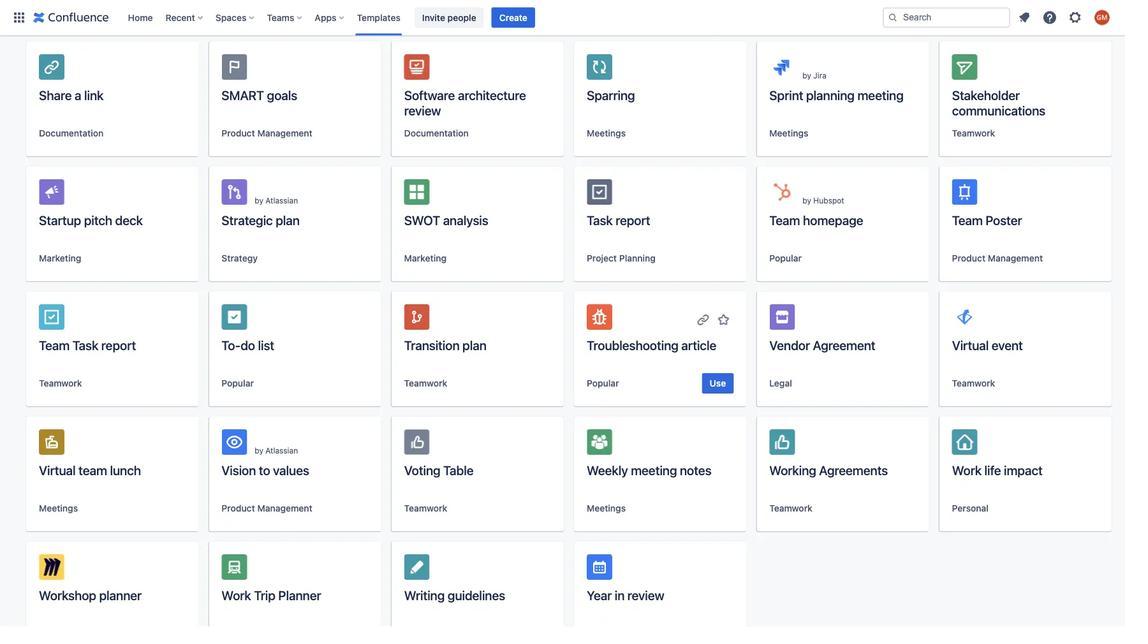 Task type: locate. For each thing, give the bounding box(es) containing it.
product management down the vision to values
[[222, 503, 313, 514]]

1 horizontal spatial marketing button
[[404, 252, 447, 265]]

documentation button for link
[[39, 127, 104, 140]]

product down smart at the top of page
[[222, 128, 255, 138]]

product management for to
[[222, 503, 313, 514]]

0 horizontal spatial review
[[404, 103, 441, 118]]

product down vision
[[222, 503, 255, 514]]

2 vertical spatial product management button
[[222, 502, 313, 515]]

work left 'life'
[[953, 463, 982, 478]]

teams
[[267, 12, 294, 23]]

teamwork button down team task report on the left
[[39, 377, 82, 390]]

product management down poster
[[953, 253, 1044, 264]]

invite people
[[422, 12, 477, 23]]

meetings down sparring at the top
[[587, 128, 626, 138]]

1 vertical spatial product management button
[[953, 252, 1044, 265]]

product management button for to
[[222, 502, 313, 515]]

2 horizontal spatial popular button
[[770, 252, 802, 265]]

spaces button
[[212, 7, 259, 28]]

banner
[[0, 0, 1126, 36]]

0 horizontal spatial popular
[[222, 378, 254, 389]]

0 horizontal spatial plan
[[276, 213, 300, 228]]

by left the jira
[[803, 71, 812, 80]]

1 horizontal spatial documentation button
[[404, 127, 469, 140]]

confluence image
[[33, 10, 109, 25], [33, 10, 109, 25]]

teamwork for working
[[770, 503, 813, 514]]

vendor
[[770, 338, 811, 353]]

by atlassian for plan
[[255, 196, 298, 205]]

teamwork down the communications
[[953, 128, 996, 138]]

management down poster
[[989, 253, 1044, 264]]

management down goals
[[258, 128, 313, 138]]

management down values
[[258, 503, 313, 514]]

in
[[615, 588, 625, 603]]

2 marketing from the left
[[404, 253, 447, 264]]

0 horizontal spatial documentation button
[[39, 127, 104, 140]]

legal button
[[770, 377, 793, 390]]

plan for transition plan
[[463, 338, 487, 353]]

link
[[84, 87, 104, 102]]

2 vertical spatial product
[[222, 503, 255, 514]]

invite people button
[[415, 7, 484, 28]]

product for vision
[[222, 503, 255, 514]]

management for poster
[[989, 253, 1044, 264]]

marketing down the swot
[[404, 253, 447, 264]]

1 vertical spatial management
[[989, 253, 1044, 264]]

by up to
[[255, 446, 264, 455]]

share link image left star weekly meeting notes icon
[[696, 437, 711, 453]]

meetings button down virtual team lunch
[[39, 502, 78, 515]]

meetings down sprint
[[770, 128, 809, 138]]

0 horizontal spatial documentation
[[39, 128, 104, 138]]

1 horizontal spatial virtual
[[953, 338, 989, 353]]

0 vertical spatial management
[[258, 128, 313, 138]]

popular button for to-
[[222, 377, 254, 390]]

product management button down poster
[[953, 252, 1044, 265]]

documentation button down share a link
[[39, 127, 104, 140]]

0 vertical spatial product management button
[[222, 127, 313, 140]]

product down team poster
[[953, 253, 986, 264]]

popular button down the team homepage
[[770, 252, 802, 265]]

review inside software architecture review
[[404, 103, 441, 118]]

product management button for goals
[[222, 127, 313, 140]]

documentation down share a link
[[39, 128, 104, 138]]

0 vertical spatial atlassian
[[266, 196, 298, 205]]

hubspot
[[814, 196, 845, 205]]

plan
[[276, 213, 300, 228], [463, 338, 487, 353]]

meetings button down sprint
[[770, 127, 809, 140]]

meetings for sparring
[[587, 128, 626, 138]]

team homepage
[[770, 213, 864, 228]]

help icon image
[[1043, 10, 1058, 25]]

report
[[616, 213, 651, 228], [101, 338, 136, 353]]

1 atlassian from the top
[[266, 196, 298, 205]]

teamwork down working
[[770, 503, 813, 514]]

star weekly meeting notes image
[[716, 437, 732, 453]]

0 horizontal spatial work
[[222, 588, 251, 603]]

1 vertical spatial task
[[73, 338, 98, 353]]

1 vertical spatial by atlassian
[[255, 446, 298, 455]]

share link image for troubleshooting article
[[696, 312, 711, 327]]

popular down troubleshooting
[[587, 378, 620, 389]]

teamwork button down virtual event
[[953, 377, 996, 390]]

meetings button down sparring at the top
[[587, 127, 626, 140]]

1 vertical spatial product
[[953, 253, 986, 264]]

meetings down "weekly"
[[587, 503, 626, 514]]

0 vertical spatial plan
[[276, 213, 300, 228]]

teamwork down voting
[[404, 503, 448, 514]]

settings icon image
[[1068, 10, 1084, 25]]

transition plan
[[404, 338, 487, 353]]

2 documentation button from the left
[[404, 127, 469, 140]]

architecture
[[458, 87, 526, 102]]

plan right the transition
[[463, 338, 487, 353]]

1 horizontal spatial documentation
[[404, 128, 469, 138]]

1 vertical spatial virtual
[[39, 463, 76, 478]]

star troubleshooting article image
[[716, 312, 732, 327]]

marketing button
[[39, 252, 81, 265], [404, 252, 447, 265]]

teamwork button for transition
[[404, 377, 448, 390]]

1 vertical spatial product management
[[953, 253, 1044, 264]]

virtual
[[953, 338, 989, 353], [39, 463, 76, 478]]

1 vertical spatial meeting
[[631, 463, 677, 478]]

teamwork
[[953, 128, 996, 138], [39, 378, 82, 389], [404, 378, 448, 389], [953, 378, 996, 389], [404, 503, 448, 514], [770, 503, 813, 514]]

1 documentation from the left
[[39, 128, 104, 138]]

Search field
[[883, 7, 1011, 28]]

by atlassian
[[255, 196, 298, 205], [255, 446, 298, 455]]

meetings for virtual team lunch
[[39, 503, 78, 514]]

1 horizontal spatial plan
[[463, 338, 487, 353]]

0 vertical spatial virtual
[[953, 338, 989, 353]]

teamwork button down the communications
[[953, 127, 996, 140]]

1 horizontal spatial team
[[770, 213, 801, 228]]

share link image left "star working agreements" image
[[879, 437, 894, 453]]

0 horizontal spatial meeting
[[631, 463, 677, 478]]

documentation for link
[[39, 128, 104, 138]]

review for year in review
[[628, 588, 665, 603]]

1 by atlassian from the top
[[255, 196, 298, 205]]

meetings button down "weekly"
[[587, 502, 626, 515]]

personal button
[[953, 502, 989, 515]]

startup pitch deck
[[39, 213, 143, 228]]

product
[[222, 128, 255, 138], [953, 253, 986, 264], [222, 503, 255, 514]]

product management button down smart goals
[[222, 127, 313, 140]]

legal
[[770, 378, 793, 389]]

appswitcher icon image
[[11, 10, 27, 25]]

star software architecture review image
[[534, 62, 549, 77]]

teamwork down team task report on the left
[[39, 378, 82, 389]]

meetings button for virtual team lunch
[[39, 502, 78, 515]]

by up the team homepage
[[803, 196, 812, 205]]

team for team task report
[[39, 338, 70, 353]]

teamwork down virtual event
[[953, 378, 996, 389]]

review right in
[[628, 588, 665, 603]]

documentation down software
[[404, 128, 469, 138]]

0 vertical spatial product
[[222, 128, 255, 138]]

1 horizontal spatial marketing
[[404, 253, 447, 264]]

spaces
[[216, 12, 247, 23]]

share link image for weekly meeting notes
[[696, 437, 711, 453]]

2 marketing button from the left
[[404, 252, 447, 265]]

swot
[[404, 213, 440, 228]]

by up strategic plan
[[255, 196, 264, 205]]

product management button
[[222, 127, 313, 140], [953, 252, 1044, 265], [222, 502, 313, 515]]

team
[[770, 213, 801, 228], [953, 213, 983, 228], [39, 338, 70, 353]]

share link image for software architecture review
[[513, 62, 528, 77]]

plan right strategic
[[276, 213, 300, 228]]

virtual for virtual event
[[953, 338, 989, 353]]

your profile and preferences image
[[1095, 10, 1111, 25]]

1 horizontal spatial report
[[616, 213, 651, 228]]

1 horizontal spatial work
[[953, 463, 982, 478]]

atlassian up strategic plan
[[266, 196, 298, 205]]

home
[[128, 12, 153, 23]]

project planning
[[587, 253, 656, 264]]

2 atlassian from the top
[[266, 446, 298, 455]]

0 vertical spatial meeting
[[858, 87, 904, 102]]

agreement
[[813, 338, 876, 353]]

teamwork button down voting
[[404, 502, 448, 515]]

popular down to-
[[222, 378, 254, 389]]

meeting
[[858, 87, 904, 102], [631, 463, 677, 478]]

1 vertical spatial review
[[628, 588, 665, 603]]

deck
[[115, 213, 143, 228]]

product management
[[222, 128, 313, 138], [953, 253, 1044, 264], [222, 503, 313, 514]]

0 horizontal spatial virtual
[[39, 463, 76, 478]]

meetings button for sprint planning meeting
[[770, 127, 809, 140]]

product management down smart goals
[[222, 128, 313, 138]]

teamwork button down the transition
[[404, 377, 448, 390]]

product management button for poster
[[953, 252, 1044, 265]]

1 vertical spatial work
[[222, 588, 251, 603]]

plan for strategic plan
[[276, 213, 300, 228]]

review down software
[[404, 103, 441, 118]]

1 marketing button from the left
[[39, 252, 81, 265]]

2 vertical spatial management
[[258, 503, 313, 514]]

share link image left star troubleshooting article image
[[696, 312, 711, 327]]

virtual team lunch
[[39, 463, 141, 478]]

teamwork for voting
[[404, 503, 448, 514]]

1 documentation button from the left
[[39, 127, 104, 140]]

share link image left star software architecture review image
[[513, 62, 528, 77]]

virtual left team
[[39, 463, 76, 478]]

documentation
[[39, 128, 104, 138], [404, 128, 469, 138]]

guidelines
[[448, 588, 506, 603]]

goals
[[267, 87, 298, 102]]

0 horizontal spatial team
[[39, 338, 70, 353]]

trip
[[254, 588, 276, 603]]

work inside button
[[222, 588, 251, 603]]

team for team homepage
[[770, 213, 801, 228]]

0 vertical spatial review
[[404, 103, 441, 118]]

troubleshooting article
[[587, 338, 717, 353]]

review inside button
[[628, 588, 665, 603]]

poster
[[986, 213, 1023, 228]]

0 horizontal spatial marketing
[[39, 253, 81, 264]]

0 vertical spatial work
[[953, 463, 982, 478]]

review
[[404, 103, 441, 118], [628, 588, 665, 603]]

to-
[[222, 338, 241, 353]]

strategic
[[222, 213, 273, 228]]

by jira
[[803, 71, 827, 80]]

by atlassian up strategic plan
[[255, 196, 298, 205]]

meetings
[[587, 128, 626, 138], [770, 128, 809, 138], [39, 503, 78, 514], [587, 503, 626, 514]]

vision
[[222, 463, 256, 478]]

atlassian up values
[[266, 446, 298, 455]]

marketing button down the swot
[[404, 252, 447, 265]]

apps button
[[311, 7, 349, 28]]

1 vertical spatial report
[[101, 338, 136, 353]]

management
[[258, 128, 313, 138], [989, 253, 1044, 264], [258, 503, 313, 514]]

teamwork button down working
[[770, 502, 813, 515]]

0 horizontal spatial report
[[101, 338, 136, 353]]

2 documentation from the left
[[404, 128, 469, 138]]

2 horizontal spatial team
[[953, 213, 983, 228]]

teamwork button
[[953, 127, 996, 140], [39, 377, 82, 390], [404, 377, 448, 390], [953, 377, 996, 390], [404, 502, 448, 515], [770, 502, 813, 515]]

transition
[[404, 338, 460, 353]]

popular for to-
[[222, 378, 254, 389]]

by atlassian up the vision to values
[[255, 446, 298, 455]]

1 vertical spatial plan
[[463, 338, 487, 353]]

1 vertical spatial atlassian
[[266, 446, 298, 455]]

meetings button for sparring
[[587, 127, 626, 140]]

0 vertical spatial product management
[[222, 128, 313, 138]]

0 vertical spatial task
[[587, 213, 613, 228]]

2 by atlassian from the top
[[255, 446, 298, 455]]

1 marketing from the left
[[39, 253, 81, 264]]

0 horizontal spatial marketing button
[[39, 252, 81, 265]]

marketing down startup
[[39, 253, 81, 264]]

task
[[587, 213, 613, 228], [73, 338, 98, 353]]

product management button down the vision to values
[[222, 502, 313, 515]]

virtual left event
[[953, 338, 989, 353]]

share link image
[[513, 62, 528, 77], [696, 312, 711, 327], [696, 437, 711, 453], [879, 437, 894, 453]]

list
[[258, 338, 274, 353]]

documentation button down software
[[404, 127, 469, 140]]

year in review
[[587, 588, 665, 603]]

2 horizontal spatial popular
[[770, 253, 802, 264]]

search image
[[888, 12, 899, 23]]

marketing button down startup
[[39, 252, 81, 265]]

sprint planning meeting
[[770, 87, 904, 102]]

sparring
[[587, 87, 635, 102]]

product for smart
[[222, 128, 255, 138]]

0 vertical spatial report
[[616, 213, 651, 228]]

0 vertical spatial by atlassian
[[255, 196, 298, 205]]

product for team
[[953, 253, 986, 264]]

meetings down virtual team lunch
[[39, 503, 78, 514]]

meeting right 'planning'
[[858, 87, 904, 102]]

0 horizontal spatial popular button
[[222, 377, 254, 390]]

atlassian
[[266, 196, 298, 205], [266, 446, 298, 455]]

teamwork for transition
[[404, 378, 448, 389]]

planning
[[807, 87, 855, 102]]

popular button down to-
[[222, 377, 254, 390]]

popular down the team homepage
[[770, 253, 802, 264]]

writing guidelines
[[404, 588, 506, 603]]

2 vertical spatial product management
[[222, 503, 313, 514]]

analysis
[[443, 213, 489, 228]]

meeting left notes
[[631, 463, 677, 478]]

teamwork button for voting
[[404, 502, 448, 515]]

popular button down troubleshooting
[[587, 377, 620, 390]]

banner containing home
[[0, 0, 1126, 36]]

1 horizontal spatial meeting
[[858, 87, 904, 102]]

work left the "trip"
[[222, 588, 251, 603]]

teamwork down the transition
[[404, 378, 448, 389]]

1 horizontal spatial review
[[628, 588, 665, 603]]

team poster
[[953, 213, 1023, 228]]

to-do list
[[222, 338, 274, 353]]

weekly meeting notes
[[587, 463, 712, 478]]



Task type: vqa. For each thing, say whether or not it's contained in the screenshot.
Star Troubleshooting article Icon
yes



Task type: describe. For each thing, give the bounding box(es) containing it.
vision to values
[[222, 463, 309, 478]]

team task report
[[39, 338, 136, 353]]

marketing for swot
[[404, 253, 447, 264]]

teamwork for team
[[39, 378, 82, 389]]

people
[[448, 12, 477, 23]]

event
[[992, 338, 1024, 353]]

by for vision
[[255, 446, 264, 455]]

work for work trip planner
[[222, 588, 251, 603]]

workshop planner button
[[26, 542, 199, 627]]

a
[[75, 87, 81, 102]]

vendor agreement
[[770, 338, 876, 353]]

product management for poster
[[953, 253, 1044, 264]]

work for work life impact
[[953, 463, 982, 478]]

work trip planner
[[222, 588, 321, 603]]

strategic plan
[[222, 213, 300, 228]]

documentation button for review
[[404, 127, 469, 140]]

create link
[[492, 7, 535, 28]]

meetings for sprint planning meeting
[[770, 128, 809, 138]]

jira
[[814, 71, 827, 80]]

use button
[[702, 373, 734, 394]]

home link
[[124, 7, 157, 28]]

article
[[682, 338, 717, 353]]

agreements
[[820, 463, 889, 478]]

use
[[710, 378, 727, 389]]

product management for goals
[[222, 128, 313, 138]]

writing guidelines button
[[392, 542, 564, 627]]

working agreements
[[770, 463, 889, 478]]

management for to
[[258, 503, 313, 514]]

templates
[[357, 12, 401, 23]]

management for goals
[[258, 128, 313, 138]]

by atlassian for to
[[255, 446, 298, 455]]

planning
[[620, 253, 656, 264]]

apps
[[315, 12, 337, 23]]

work trip planner button
[[209, 542, 381, 627]]

sprint
[[770, 87, 804, 102]]

pitch
[[84, 213, 112, 228]]

by for sprint
[[803, 71, 812, 80]]

workshop planner
[[39, 588, 142, 603]]

year
[[587, 588, 612, 603]]

documentation for review
[[404, 128, 469, 138]]

communications
[[953, 103, 1046, 118]]

personal
[[953, 503, 989, 514]]

popular for team
[[770, 253, 802, 264]]

review for software architecture review
[[404, 103, 441, 118]]

swot analysis
[[404, 213, 489, 228]]

global element
[[8, 0, 881, 35]]

working
[[770, 463, 817, 478]]

invite
[[422, 12, 445, 23]]

1 horizontal spatial task
[[587, 213, 613, 228]]

teamwork button for working
[[770, 502, 813, 515]]

homepage
[[804, 213, 864, 228]]

strategy button
[[222, 252, 258, 265]]

task report
[[587, 213, 651, 228]]

teamwork for stakeholder
[[953, 128, 996, 138]]

voting table
[[404, 463, 474, 478]]

project
[[587, 253, 617, 264]]

recent
[[166, 12, 195, 23]]

by for team
[[803, 196, 812, 205]]

0 horizontal spatial task
[[73, 338, 98, 353]]

notification icon image
[[1017, 10, 1033, 25]]

teamwork button for virtual
[[953, 377, 996, 390]]

popular button for team
[[770, 252, 802, 265]]

teamwork button for stakeholder
[[953, 127, 996, 140]]

marketing button for swot
[[404, 252, 447, 265]]

marketing for startup
[[39, 253, 81, 264]]

templates link
[[353, 7, 405, 28]]

share a link
[[39, 87, 104, 102]]

project planning button
[[587, 252, 656, 265]]

meetings button for weekly meeting notes
[[587, 502, 626, 515]]

virtual for virtual team lunch
[[39, 463, 76, 478]]

to
[[259, 463, 270, 478]]

smart goals
[[222, 87, 298, 102]]

share link image for working agreements
[[879, 437, 894, 453]]

notes
[[680, 463, 712, 478]]

by for strategic
[[255, 196, 264, 205]]

startup
[[39, 213, 81, 228]]

software
[[404, 87, 455, 102]]

planner
[[99, 588, 142, 603]]

marketing button for startup
[[39, 252, 81, 265]]

virtual event
[[953, 338, 1024, 353]]

teamwork for virtual
[[953, 378, 996, 389]]

1 horizontal spatial popular button
[[587, 377, 620, 390]]

stakeholder communications
[[953, 87, 1046, 118]]

star working agreements image
[[899, 437, 914, 453]]

teamwork button for team
[[39, 377, 82, 390]]

software architecture review
[[404, 87, 526, 118]]

impact
[[1005, 463, 1043, 478]]

by hubspot
[[803, 196, 845, 205]]

atlassian for to
[[266, 446, 298, 455]]

smart
[[222, 87, 264, 102]]

life
[[985, 463, 1002, 478]]

create
[[500, 12, 528, 23]]

share
[[39, 87, 72, 102]]

planner
[[278, 588, 321, 603]]

writing
[[404, 588, 445, 603]]

1 horizontal spatial popular
[[587, 378, 620, 389]]

teams button
[[263, 7, 307, 28]]

values
[[273, 463, 309, 478]]

troubleshooting
[[587, 338, 679, 353]]

table
[[444, 463, 474, 478]]

strategy
[[222, 253, 258, 264]]

lunch
[[110, 463, 141, 478]]

team for team poster
[[953, 213, 983, 228]]

workshop
[[39, 588, 96, 603]]

do
[[241, 338, 255, 353]]

voting
[[404, 463, 441, 478]]

work life impact
[[953, 463, 1043, 478]]

meetings for weekly meeting notes
[[587, 503, 626, 514]]

atlassian for plan
[[266, 196, 298, 205]]



